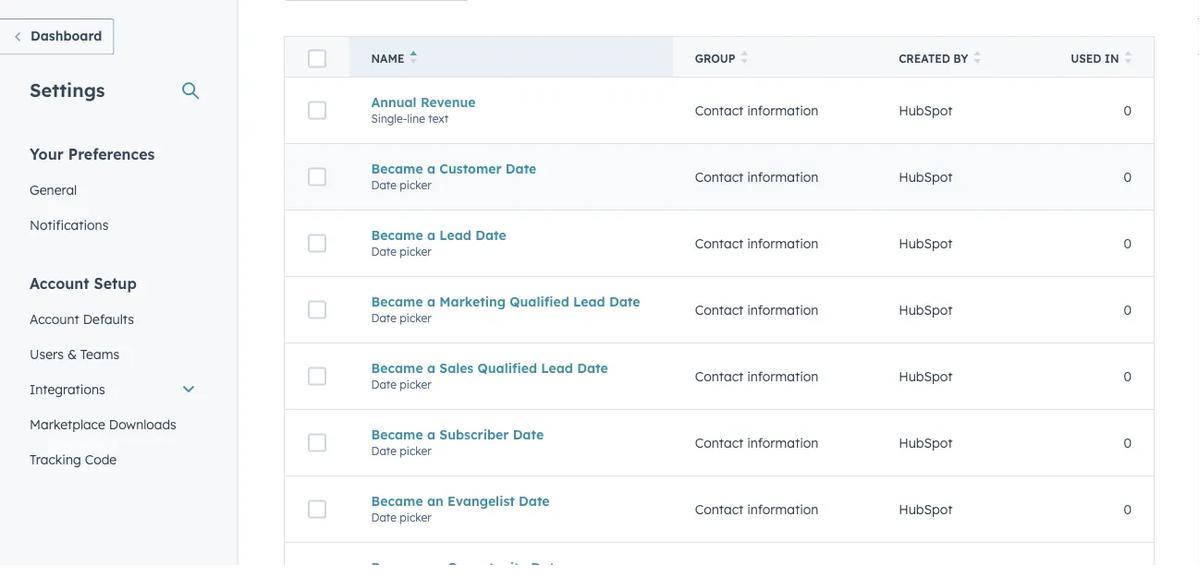 Task type: describe. For each thing, give the bounding box(es) containing it.
contact information for became a subscriber date
[[695, 435, 819, 451]]

picker for customer
[[400, 178, 431, 192]]

contact information for became a marketing qualified lead date
[[695, 302, 819, 318]]

integrations button
[[18, 372, 207, 407]]

0 for became an evangelist date
[[1124, 502, 1132, 518]]

account setup
[[30, 274, 137, 293]]

created by button
[[877, 37, 1043, 77]]

group
[[695, 52, 736, 66]]

press to sort. element for used in
[[1125, 51, 1132, 67]]

name
[[371, 52, 404, 66]]

hubspot for became a lead date
[[899, 236, 953, 252]]

lead for became a sales qualified lead date
[[541, 360, 573, 377]]

contact for became an evangelist date
[[695, 502, 744, 518]]

dashboard link
[[0, 18, 114, 55]]

marketplace
[[30, 417, 105, 433]]

hubspot for became a customer date
[[899, 169, 953, 185]]

dashboard
[[31, 28, 102, 44]]

became a marketing qualified lead date date picker
[[371, 294, 640, 325]]

account setup element
[[18, 273, 207, 548]]

a for customer
[[427, 161, 436, 177]]

became for became a lead date
[[371, 227, 423, 243]]

became a marketing qualified lead date button
[[371, 294, 651, 310]]

line
[[407, 112, 425, 126]]

customer
[[439, 161, 502, 177]]

account defaults
[[30, 311, 134, 327]]

contact information for became a lead date
[[695, 236, 819, 252]]

became a customer date date picker
[[371, 161, 537, 192]]

hubspot for annual revenue
[[899, 102, 953, 119]]

lead for became a marketing qualified lead date
[[573, 294, 605, 310]]

used in
[[1071, 52, 1119, 66]]

contact for became a customer date
[[695, 169, 744, 185]]

0 for became a customer date
[[1124, 169, 1132, 185]]

integrations
[[30, 381, 105, 398]]

information for became a lead date
[[747, 236, 819, 252]]

press to sort. element for group
[[741, 51, 748, 67]]

teams
[[80, 346, 119, 362]]

your preferences element
[[18, 144, 207, 243]]

users
[[30, 346, 64, 362]]

text
[[428, 112, 449, 126]]

annual
[[371, 94, 417, 110]]

setup
[[94, 274, 137, 293]]

information for became a subscriber date
[[747, 435, 819, 451]]

a for subscriber
[[427, 427, 436, 443]]

contact information for became a sales qualified lead date
[[695, 369, 819, 385]]

&
[[67, 346, 77, 362]]

information for annual revenue
[[747, 102, 819, 119]]

created by
[[899, 52, 968, 66]]

picker for subscriber
[[400, 445, 431, 458]]

hubspot for became a subscriber date
[[899, 435, 953, 451]]

marketplace downloads
[[30, 417, 176, 433]]

a for sales
[[427, 360, 436, 377]]

became a lead date date picker
[[371, 227, 506, 259]]

0 for became a sales qualified lead date
[[1124, 369, 1132, 385]]

downloads
[[109, 417, 176, 433]]

subscriber
[[439, 427, 509, 443]]

created
[[899, 52, 950, 66]]

lead inside became a lead date date picker
[[439, 227, 471, 243]]

press to sort. image for used in
[[1125, 51, 1132, 64]]

annual revenue button
[[371, 94, 651, 110]]

group button
[[673, 37, 877, 77]]

information for became a marketing qualified lead date
[[747, 302, 819, 318]]

picker for lead
[[400, 245, 431, 259]]

became an evangelist date date picker
[[371, 494, 550, 525]]

code
[[85, 452, 117, 468]]

an
[[427, 494, 444, 510]]



Task type: locate. For each thing, give the bounding box(es) containing it.
contact information for annual revenue
[[695, 102, 819, 119]]

0 horizontal spatial press to sort. image
[[741, 51, 748, 64]]

1 horizontal spatial press to sort. element
[[974, 51, 981, 67]]

name button
[[349, 37, 673, 77]]

tracking
[[30, 452, 81, 468]]

1 vertical spatial lead
[[573, 294, 605, 310]]

became inside became a marketing qualified lead date date picker
[[371, 294, 423, 310]]

evangelist
[[448, 494, 515, 510]]

annual revenue single-line text
[[371, 94, 476, 126]]

2 press to sort. image from the left
[[974, 51, 981, 64]]

press to sort. element right in
[[1125, 51, 1132, 67]]

contact for became a marketing qualified lead date
[[695, 302, 744, 318]]

became for became an evangelist date
[[371, 494, 423, 510]]

picker inside became an evangelist date date picker
[[400, 511, 431, 525]]

qualified inside became a marketing qualified lead date date picker
[[510, 294, 569, 310]]

press to sort. image inside group button
[[741, 51, 748, 64]]

contact information
[[695, 102, 819, 119], [695, 169, 819, 185], [695, 236, 819, 252], [695, 302, 819, 318], [695, 369, 819, 385], [695, 435, 819, 451], [695, 502, 819, 518]]

qualified for marketing
[[510, 294, 569, 310]]

press to sort. image right by
[[974, 51, 981, 64]]

2 press to sort. element from the left
[[974, 51, 981, 67]]

6 picker from the top
[[400, 511, 431, 525]]

1 account from the top
[[30, 274, 89, 293]]

a down became a customer date date picker
[[427, 227, 436, 243]]

became down became a lead date date picker
[[371, 294, 423, 310]]

became a sales qualified lead date date picker
[[371, 360, 608, 392]]

3 hubspot from the top
[[899, 236, 953, 252]]

hubspot for became an evangelist date
[[899, 502, 953, 518]]

a inside became a marketing qualified lead date date picker
[[427, 294, 436, 310]]

information for became a sales qualified lead date
[[747, 369, 819, 385]]

general link
[[18, 172, 207, 208]]

6 0 from the top
[[1124, 435, 1132, 451]]

1 vertical spatial account
[[30, 311, 79, 327]]

used in button
[[1043, 37, 1154, 77]]

4 contact from the top
[[695, 302, 744, 318]]

account for account setup
[[30, 274, 89, 293]]

4 information from the top
[[747, 302, 819, 318]]

hubspot for became a marketing qualified lead date
[[899, 302, 953, 318]]

3 information from the top
[[747, 236, 819, 252]]

7 information from the top
[[747, 502, 819, 518]]

users & teams link
[[18, 337, 207, 372]]

by
[[954, 52, 968, 66]]

contact for became a sales qualified lead date
[[695, 369, 744, 385]]

press to sort. image
[[741, 51, 748, 64], [974, 51, 981, 64], [1125, 51, 1132, 64]]

marketing
[[439, 294, 506, 310]]

6 hubspot from the top
[[899, 435, 953, 451]]

your
[[30, 145, 64, 163]]

marketplace downloads link
[[18, 407, 207, 442]]

picker inside became a marketing qualified lead date date picker
[[400, 311, 431, 325]]

account for account defaults
[[30, 311, 79, 327]]

2 vertical spatial lead
[[541, 360, 573, 377]]

3 0 from the top
[[1124, 236, 1132, 252]]

notifications
[[30, 217, 109, 233]]

hubspot
[[899, 102, 953, 119], [899, 169, 953, 185], [899, 236, 953, 252], [899, 302, 953, 318], [899, 369, 953, 385], [899, 435, 953, 451], [899, 502, 953, 518]]

1 information from the top
[[747, 102, 819, 119]]

7 contact from the top
[[695, 502, 744, 518]]

5 became from the top
[[371, 427, 423, 443]]

5 contact information from the top
[[695, 369, 819, 385]]

became for became a subscriber date
[[371, 427, 423, 443]]

0 for became a lead date
[[1124, 236, 1132, 252]]

qualified inside became a sales qualified lead date date picker
[[478, 360, 537, 377]]

account up account defaults
[[30, 274, 89, 293]]

picker down an
[[400, 511, 431, 525]]

defaults
[[83, 311, 134, 327]]

became left sales on the left of page
[[371, 360, 423, 377]]

ascending sort. press to sort descending. element
[[410, 51, 417, 67]]

became for became a marketing qualified lead date
[[371, 294, 423, 310]]

qualified
[[510, 294, 569, 310], [478, 360, 537, 377]]

press to sort. element inside used in button
[[1125, 51, 1132, 67]]

became a customer date button
[[371, 161, 651, 177]]

0 for became a marketing qualified lead date
[[1124, 302, 1132, 318]]

a inside became a subscriber date date picker
[[427, 427, 436, 443]]

contact for became a subscriber date
[[695, 435, 744, 451]]

became a sales qualified lead date button
[[371, 360, 651, 377]]

tracking code link
[[18, 442, 207, 478]]

4 became from the top
[[371, 360, 423, 377]]

date
[[506, 161, 537, 177], [371, 178, 397, 192], [475, 227, 506, 243], [371, 245, 397, 259], [609, 294, 640, 310], [371, 311, 397, 325], [577, 360, 608, 377], [371, 378, 397, 392], [513, 427, 544, 443], [371, 445, 397, 458], [519, 494, 550, 510], [371, 511, 397, 525]]

a left customer
[[427, 161, 436, 177]]

6 information from the top
[[747, 435, 819, 451]]

1 picker from the top
[[400, 178, 431, 192]]

7 contact information from the top
[[695, 502, 819, 518]]

4 contact information from the top
[[695, 302, 819, 318]]

preferences
[[68, 145, 155, 163]]

notifications link
[[18, 208, 207, 243]]

press to sort. element inside group button
[[741, 51, 748, 67]]

2 picker from the top
[[400, 245, 431, 259]]

press to sort. element for created by
[[974, 51, 981, 67]]

2 horizontal spatial press to sort. image
[[1125, 51, 1132, 64]]

0 for annual revenue
[[1124, 102, 1132, 119]]

settings
[[30, 78, 105, 101]]

ascending sort. press to sort descending. image
[[410, 51, 417, 64]]

5 a from the top
[[427, 427, 436, 443]]

press to sort. image inside created by button
[[974, 51, 981, 64]]

became for became a customer date
[[371, 161, 423, 177]]

a inside became a customer date date picker
[[427, 161, 436, 177]]

hubspot for became a sales qualified lead date
[[899, 369, 953, 385]]

1 press to sort. element from the left
[[741, 51, 748, 67]]

became inside became a subscriber date date picker
[[371, 427, 423, 443]]

a for lead
[[427, 227, 436, 243]]

sales
[[439, 360, 474, 377]]

Search search field
[[284, 0, 469, 1]]

contact information for became a customer date
[[695, 169, 819, 185]]

became inside became an evangelist date date picker
[[371, 494, 423, 510]]

1 hubspot from the top
[[899, 102, 953, 119]]

1 contact from the top
[[695, 102, 744, 119]]

used
[[1071, 52, 1102, 66]]

press to sort. image right group
[[741, 51, 748, 64]]

picker
[[400, 178, 431, 192], [400, 245, 431, 259], [400, 311, 431, 325], [400, 378, 431, 392], [400, 445, 431, 458], [400, 511, 431, 525]]

your preferences
[[30, 145, 155, 163]]

press to sort. image inside used in button
[[1125, 51, 1132, 64]]

1 contact information from the top
[[695, 102, 819, 119]]

picker inside became a sales qualified lead date date picker
[[400, 378, 431, 392]]

picker for evangelist
[[400, 511, 431, 525]]

became for became a sales qualified lead date
[[371, 360, 423, 377]]

3 became from the top
[[371, 294, 423, 310]]

became inside became a customer date date picker
[[371, 161, 423, 177]]

3 contact from the top
[[695, 236, 744, 252]]

information for became a customer date
[[747, 169, 819, 185]]

3 contact information from the top
[[695, 236, 819, 252]]

1 vertical spatial qualified
[[478, 360, 537, 377]]

6 contact information from the top
[[695, 435, 819, 451]]

2 horizontal spatial lead
[[573, 294, 605, 310]]

0 for became a subscriber date
[[1124, 435, 1132, 451]]

became left an
[[371, 494, 423, 510]]

2 contact information from the top
[[695, 169, 819, 185]]

became a subscriber date date picker
[[371, 427, 544, 458]]

contact information for became an evangelist date
[[695, 502, 819, 518]]

became a subscriber date button
[[371, 427, 651, 443]]

7 0 from the top
[[1124, 502, 1132, 518]]

became inside became a lead date date picker
[[371, 227, 423, 243]]

0 vertical spatial account
[[30, 274, 89, 293]]

picker down became a lead date date picker
[[400, 311, 431, 325]]

became a lead date button
[[371, 227, 651, 243]]

2 information from the top
[[747, 169, 819, 185]]

0
[[1124, 102, 1132, 119], [1124, 169, 1132, 185], [1124, 236, 1132, 252], [1124, 302, 1132, 318], [1124, 369, 1132, 385], [1124, 435, 1132, 451], [1124, 502, 1132, 518]]

picker up became a lead date date picker
[[400, 178, 431, 192]]

a for marketing
[[427, 294, 436, 310]]

5 hubspot from the top
[[899, 369, 953, 385]]

general
[[30, 182, 77, 198]]

became down became a customer date date picker
[[371, 227, 423, 243]]

1 became from the top
[[371, 161, 423, 177]]

a inside became a lead date date picker
[[427, 227, 436, 243]]

contact for annual revenue
[[695, 102, 744, 119]]

account defaults link
[[18, 302, 207, 337]]

became left subscriber
[[371, 427, 423, 443]]

qualified for sales
[[478, 360, 537, 377]]

1 a from the top
[[427, 161, 436, 177]]

lead
[[439, 227, 471, 243], [573, 294, 605, 310], [541, 360, 573, 377]]

a left sales on the left of page
[[427, 360, 436, 377]]

6 became from the top
[[371, 494, 423, 510]]

3 press to sort. image from the left
[[1125, 51, 1132, 64]]

4 hubspot from the top
[[899, 302, 953, 318]]

5 contact from the top
[[695, 369, 744, 385]]

4 0 from the top
[[1124, 302, 1132, 318]]

press to sort. image for created by
[[974, 51, 981, 64]]

a
[[427, 161, 436, 177], [427, 227, 436, 243], [427, 294, 436, 310], [427, 360, 436, 377], [427, 427, 436, 443]]

became inside became a sales qualified lead date date picker
[[371, 360, 423, 377]]

3 picker from the top
[[400, 311, 431, 325]]

2 0 from the top
[[1124, 169, 1132, 185]]

5 0 from the top
[[1124, 369, 1132, 385]]

2 account from the top
[[30, 311, 79, 327]]

1 0 from the top
[[1124, 102, 1132, 119]]

contact for became a lead date
[[695, 236, 744, 252]]

information
[[747, 102, 819, 119], [747, 169, 819, 185], [747, 236, 819, 252], [747, 302, 819, 318], [747, 369, 819, 385], [747, 435, 819, 451], [747, 502, 819, 518]]

5 picker from the top
[[400, 445, 431, 458]]

qualified right the marketing
[[510, 294, 569, 310]]

4 a from the top
[[427, 360, 436, 377]]

0 vertical spatial lead
[[439, 227, 471, 243]]

lead inside became a sales qualified lead date date picker
[[541, 360, 573, 377]]

in
[[1105, 52, 1119, 66]]

press to sort. image right in
[[1125, 51, 1132, 64]]

press to sort. element right group
[[741, 51, 748, 67]]

7 hubspot from the top
[[899, 502, 953, 518]]

picker up an
[[400, 445, 431, 458]]

2 horizontal spatial press to sort. element
[[1125, 51, 1132, 67]]

2 a from the top
[[427, 227, 436, 243]]

became down single-
[[371, 161, 423, 177]]

became
[[371, 161, 423, 177], [371, 227, 423, 243], [371, 294, 423, 310], [371, 360, 423, 377], [371, 427, 423, 443], [371, 494, 423, 510]]

became an evangelist date button
[[371, 494, 651, 510]]

picker inside became a customer date date picker
[[400, 178, 431, 192]]

users & teams
[[30, 346, 119, 362]]

press to sort. element inside created by button
[[974, 51, 981, 67]]

contact
[[695, 102, 744, 119], [695, 169, 744, 185], [695, 236, 744, 252], [695, 302, 744, 318], [695, 369, 744, 385], [695, 435, 744, 451], [695, 502, 744, 518]]

revenue
[[421, 94, 476, 110]]

0 vertical spatial qualified
[[510, 294, 569, 310]]

5 information from the top
[[747, 369, 819, 385]]

picker up became a subscriber date date picker
[[400, 378, 431, 392]]

3 a from the top
[[427, 294, 436, 310]]

picker inside became a subscriber date date picker
[[400, 445, 431, 458]]

0 horizontal spatial press to sort. element
[[741, 51, 748, 67]]

4 picker from the top
[[400, 378, 431, 392]]

press to sort. image for group
[[741, 51, 748, 64]]

press to sort. element right by
[[974, 51, 981, 67]]

press to sort. element
[[741, 51, 748, 67], [974, 51, 981, 67], [1125, 51, 1132, 67]]

1 horizontal spatial lead
[[541, 360, 573, 377]]

tracking code
[[30, 452, 117, 468]]

2 contact from the top
[[695, 169, 744, 185]]

picker down became a customer date date picker
[[400, 245, 431, 259]]

account
[[30, 274, 89, 293], [30, 311, 79, 327]]

6 contact from the top
[[695, 435, 744, 451]]

picker inside became a lead date date picker
[[400, 245, 431, 259]]

3 press to sort. element from the left
[[1125, 51, 1132, 67]]

single-
[[371, 112, 407, 126]]

account up users
[[30, 311, 79, 327]]

lead inside became a marketing qualified lead date date picker
[[573, 294, 605, 310]]

a left subscriber
[[427, 427, 436, 443]]

qualified right sales on the left of page
[[478, 360, 537, 377]]

0 horizontal spatial lead
[[439, 227, 471, 243]]

1 horizontal spatial press to sort. image
[[974, 51, 981, 64]]

a inside became a sales qualified lead date date picker
[[427, 360, 436, 377]]

a left the marketing
[[427, 294, 436, 310]]

information for became an evangelist date
[[747, 502, 819, 518]]

1 press to sort. image from the left
[[741, 51, 748, 64]]

2 hubspot from the top
[[899, 169, 953, 185]]

2 became from the top
[[371, 227, 423, 243]]



Task type: vqa. For each thing, say whether or not it's contained in the screenshot.


